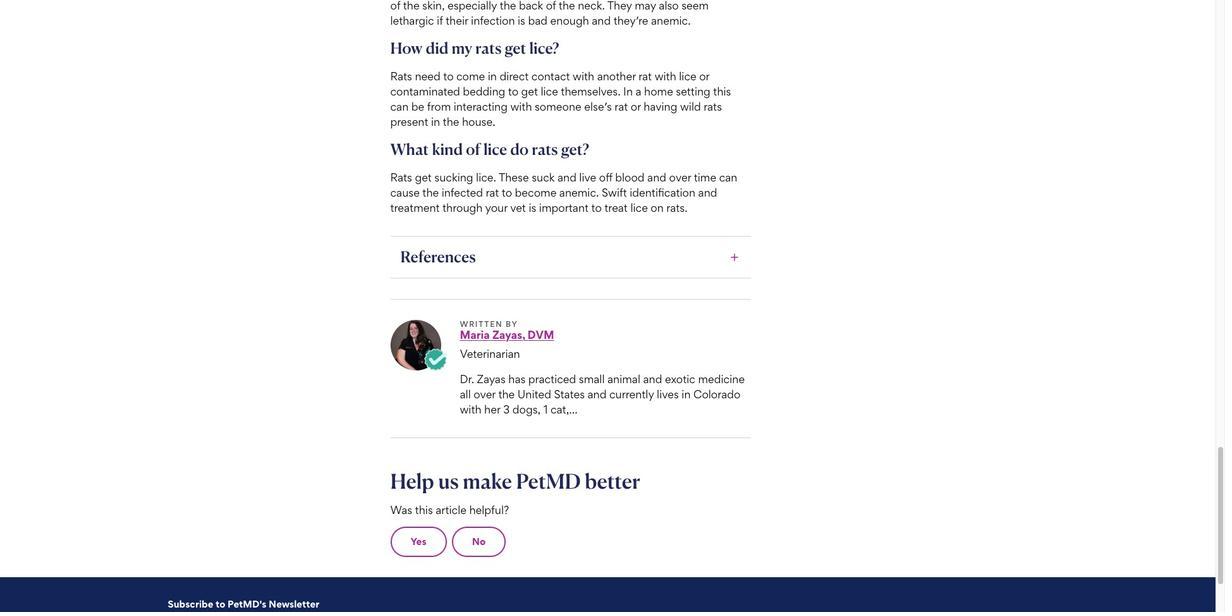 Task type: locate. For each thing, give the bounding box(es) containing it.
in
[[624, 85, 633, 98]]

1 horizontal spatial can
[[720, 171, 738, 184]]

the inside rats get sucking lice. these suck and live off blood and over time can cause the infected rat to become anemic. swift identification and treatment through your vet is important to treat lice on rats.
[[423, 186, 439, 199]]

in up bedding
[[488, 70, 497, 83]]

2 vertical spatial the
[[499, 388, 515, 401]]

2 horizontal spatial in
[[682, 388, 691, 401]]

0 vertical spatial rat
[[639, 70, 652, 83]]

by
[[506, 319, 518, 329]]

0 vertical spatial over
[[669, 171, 691, 184]]

no button
[[452, 527, 506, 557]]

rat down in
[[615, 100, 628, 113]]

the up 3
[[499, 388, 515, 401]]

0 vertical spatial rats
[[391, 70, 412, 83]]

to
[[444, 70, 454, 83], [508, 85, 519, 98], [502, 186, 512, 199], [592, 201, 602, 215], [216, 598, 225, 610]]

petmd
[[516, 469, 581, 494]]

anemic.
[[560, 186, 599, 199]]

and
[[558, 171, 577, 184], [648, 171, 667, 184], [699, 186, 718, 199], [644, 373, 663, 386], [588, 388, 607, 401]]

in down exotic at bottom
[[682, 388, 691, 401]]

lice up setting
[[679, 70, 697, 83]]

the inside dr. zayas has practiced small animal and exotic medicine all over the united states and currently lives in colorado with her 3 dogs, 1 cat,...
[[499, 388, 515, 401]]

0 vertical spatial rats
[[476, 39, 502, 58]]

get up direct at left
[[505, 39, 527, 58]]

1 horizontal spatial over
[[669, 171, 691, 184]]

0 horizontal spatial the
[[423, 186, 439, 199]]

zayas
[[477, 373, 506, 386]]

2 vertical spatial get
[[415, 171, 432, 184]]

wild
[[681, 100, 701, 113]]

0 horizontal spatial over
[[474, 388, 496, 401]]

maria zayas, dvm link
[[460, 328, 555, 342]]

treatment
[[391, 201, 440, 215]]

1 vertical spatial rats
[[704, 100, 722, 113]]

1 horizontal spatial the
[[443, 115, 459, 129]]

can up the present
[[391, 100, 409, 113]]

the up treatment
[[423, 186, 439, 199]]

to left petmd's on the bottom left of page
[[216, 598, 225, 610]]

another
[[597, 70, 636, 83]]

rats inside rats need to come in direct contact with another rat with lice or contaminated bedding to get lice themselves. in a home setting this can be from interacting with someone else's rat or having wild rats present in the house.
[[391, 70, 412, 83]]

2 vertical spatial rat
[[486, 186, 499, 199]]

2 rats from the top
[[391, 171, 412, 184]]

states
[[554, 388, 585, 401]]

this right was
[[415, 504, 433, 517]]

2 horizontal spatial the
[[499, 388, 515, 401]]

lice
[[679, 70, 697, 83], [541, 85, 558, 98], [484, 140, 507, 159], [631, 201, 648, 215]]

the
[[443, 115, 459, 129], [423, 186, 439, 199], [499, 388, 515, 401]]

united
[[518, 388, 551, 401]]

1 vertical spatial the
[[423, 186, 439, 199]]

1 vertical spatial get
[[522, 85, 538, 98]]

through
[[443, 201, 483, 215]]

0 vertical spatial or
[[700, 70, 710, 83]]

rats right 'my' at the left top
[[476, 39, 502, 58]]

in down from
[[431, 115, 440, 129]]

rat up your
[[486, 186, 499, 199]]

get inside rats get sucking lice. these suck and live off blood and over time can cause the infected rat to become anemic. swift identification and treatment through your vet is important to treat lice on rats.
[[415, 171, 432, 184]]

in
[[488, 70, 497, 83], [431, 115, 440, 129], [682, 388, 691, 401]]

did
[[426, 39, 449, 58]]

subscribe to petmd's newsletter
[[168, 598, 320, 610]]

cat,...
[[551, 403, 578, 416]]

rats
[[391, 70, 412, 83], [391, 171, 412, 184]]

having
[[644, 100, 678, 113]]

can right 'time'
[[720, 171, 738, 184]]

rat up a
[[639, 70, 652, 83]]

1 vertical spatial or
[[631, 100, 641, 113]]

references image
[[729, 251, 741, 264]]

get
[[505, 39, 527, 58], [522, 85, 538, 98], [415, 171, 432, 184]]

rats get sucking lice. these suck and live off blood and over time can cause the infected rat to become anemic. swift identification and treatment through your vet is important to treat lice on rats.
[[391, 171, 738, 215]]

1 vertical spatial can
[[720, 171, 738, 184]]

my
[[452, 39, 473, 58]]

2 vertical spatial in
[[682, 388, 691, 401]]

and down 'time'
[[699, 186, 718, 199]]

swift
[[602, 186, 627, 199]]

cause
[[391, 186, 420, 199]]

with
[[573, 70, 595, 83], [655, 70, 677, 83], [511, 100, 532, 113], [460, 403, 482, 416]]

over up the identification
[[669, 171, 691, 184]]

0 horizontal spatial or
[[631, 100, 641, 113]]

over down zayas
[[474, 388, 496, 401]]

contact
[[532, 70, 570, 83]]

0 horizontal spatial this
[[415, 504, 433, 517]]

over inside rats get sucking lice. these suck and live off blood and over time can cause the infected rat to become anemic. swift identification and treatment through your vet is important to treat lice on rats.
[[669, 171, 691, 184]]

rats for how did my rats get lice?
[[391, 70, 412, 83]]

is
[[529, 201, 537, 215]]

the down from
[[443, 115, 459, 129]]

get up the 'cause'
[[415, 171, 432, 184]]

1 horizontal spatial rat
[[615, 100, 628, 113]]

suck
[[532, 171, 555, 184]]

written
[[460, 319, 503, 329]]

rats right "do"
[[532, 140, 558, 159]]

or up setting
[[700, 70, 710, 83]]

of
[[466, 140, 481, 159]]

has
[[509, 373, 526, 386]]

2 vertical spatial rats
[[532, 140, 558, 159]]

can inside rats get sucking lice. these suck and live off blood and over time can cause the infected rat to become anemic. swift identification and treatment through your vet is important to treat lice on rats.
[[720, 171, 738, 184]]

her
[[485, 403, 501, 416]]

rats left need
[[391, 70, 412, 83]]

1 horizontal spatial this
[[714, 85, 731, 98]]

newsletter
[[269, 598, 320, 610]]

1 vertical spatial over
[[474, 388, 496, 401]]

rats inside rats get sucking lice. these suck and live off blood and over time can cause the infected rat to become anemic. swift identification and treatment through your vet is important to treat lice on rats.
[[391, 171, 412, 184]]

help us make petmd better
[[391, 469, 641, 494]]

0 vertical spatial can
[[391, 100, 409, 113]]

infected
[[442, 186, 483, 199]]

2 horizontal spatial rats
[[704, 100, 722, 113]]

1 rats from the top
[[391, 70, 412, 83]]

vet
[[511, 201, 526, 215]]

or down a
[[631, 100, 641, 113]]

what kind of lice do rats get?
[[391, 140, 589, 159]]

present
[[391, 115, 428, 129]]

or
[[700, 70, 710, 83], [631, 100, 641, 113]]

rats
[[476, 39, 502, 58], [704, 100, 722, 113], [532, 140, 558, 159]]

this right setting
[[714, 85, 731, 98]]

1 vertical spatial in
[[431, 115, 440, 129]]

better
[[585, 469, 641, 494]]

0 vertical spatial in
[[488, 70, 497, 83]]

1 vertical spatial rat
[[615, 100, 628, 113]]

lice.
[[476, 171, 497, 184]]

over inside dr. zayas has practiced small animal and exotic medicine all over the united states and currently lives in colorado with her 3 dogs, 1 cat,...
[[474, 388, 496, 401]]

0 horizontal spatial can
[[391, 100, 409, 113]]

become
[[515, 186, 557, 199]]

and up lives
[[644, 373, 663, 386]]

this
[[714, 85, 731, 98], [415, 504, 433, 517]]

on
[[651, 201, 664, 215]]

rats right wild
[[704, 100, 722, 113]]

need
[[415, 70, 441, 83]]

0 horizontal spatial rat
[[486, 186, 499, 199]]

do
[[511, 140, 529, 159]]

lice inside rats get sucking lice. these suck and live off blood and over time can cause the infected rat to become anemic. swift identification and treatment through your vet is important to treat lice on rats.
[[631, 201, 648, 215]]

live
[[580, 171, 597, 184]]

rat
[[639, 70, 652, 83], [615, 100, 628, 113], [486, 186, 499, 199]]

lice down the contact
[[541, 85, 558, 98]]

1 vertical spatial rats
[[391, 171, 412, 184]]

us
[[439, 469, 459, 494]]

with down all at the bottom left of page
[[460, 403, 482, 416]]

1 vertical spatial this
[[415, 504, 433, 517]]

animal
[[608, 373, 641, 386]]

1 horizontal spatial in
[[488, 70, 497, 83]]

kind
[[432, 140, 463, 159]]

get down direct at left
[[522, 85, 538, 98]]

to left treat
[[592, 201, 602, 215]]

0 vertical spatial the
[[443, 115, 459, 129]]

lice left on
[[631, 201, 648, 215]]

0 vertical spatial this
[[714, 85, 731, 98]]

rats up the 'cause'
[[391, 171, 412, 184]]

to down direct at left
[[508, 85, 519, 98]]

these
[[499, 171, 529, 184]]



Task type: describe. For each thing, give the bounding box(es) containing it.
yes button
[[391, 527, 447, 557]]

article
[[436, 504, 467, 517]]

colorado
[[694, 388, 741, 401]]

small
[[579, 373, 605, 386]]

rats inside rats need to come in direct contact with another rat with lice or contaminated bedding to get lice themselves. in a home setting this can be from interacting with someone else's rat or having wild rats present in the house.
[[704, 100, 722, 113]]

0 horizontal spatial rats
[[476, 39, 502, 58]]

1 horizontal spatial or
[[700, 70, 710, 83]]

bedding
[[463, 85, 506, 98]]

0 vertical spatial get
[[505, 39, 527, 58]]

dr.
[[460, 373, 474, 386]]

written by maria zayas, dvm veterinarian
[[460, 319, 555, 361]]

someone
[[535, 100, 582, 113]]

home
[[645, 85, 674, 98]]

how did my rats get lice?
[[391, 39, 560, 58]]

and up anemic.
[[558, 171, 577, 184]]

3
[[503, 403, 510, 416]]

2 horizontal spatial rat
[[639, 70, 652, 83]]

practiced
[[529, 373, 576, 386]]

with up themselves. in the top of the page
[[573, 70, 595, 83]]

how
[[391, 39, 423, 58]]

time
[[694, 171, 717, 184]]

was this article helpful?
[[391, 504, 509, 517]]

important
[[539, 201, 589, 215]]

what
[[391, 140, 429, 159]]

references
[[401, 247, 476, 266]]

medicine
[[699, 373, 745, 386]]

blood
[[616, 171, 645, 184]]

in inside dr. zayas has practiced small animal and exotic medicine all over the united states and currently lives in colorado with her 3 dogs, 1 cat,...
[[682, 388, 691, 401]]

come
[[457, 70, 485, 83]]

rat inside rats get sucking lice. these suck and live off blood and over time can cause the infected rat to become anemic. swift identification and treatment through your vet is important to treat lice on rats.
[[486, 186, 499, 199]]

petmd's
[[228, 598, 267, 610]]

no
[[472, 536, 486, 548]]

a
[[636, 85, 642, 98]]

maria zayas, dvm image
[[391, 320, 441, 371]]

with inside dr. zayas has practiced small animal and exotic medicine all over the united states and currently lives in colorado with her 3 dogs, 1 cat,...
[[460, 403, 482, 416]]

this inside rats need to come in direct contact with another rat with lice or contaminated bedding to get lice themselves. in a home setting this can be from interacting with someone else's rat or having wild rats present in the house.
[[714, 85, 731, 98]]

with up home
[[655, 70, 677, 83]]

was
[[391, 504, 412, 517]]

all
[[460, 388, 471, 401]]

your
[[485, 201, 508, 215]]

subscribe
[[168, 598, 213, 610]]

treat
[[605, 201, 628, 215]]

lives
[[657, 388, 679, 401]]

exotic
[[665, 373, 696, 386]]

yes
[[411, 536, 427, 548]]

interacting
[[454, 100, 508, 113]]

and down small at the bottom
[[588, 388, 607, 401]]

rats need to come in direct contact with another rat with lice or contaminated bedding to get lice themselves. in a home setting this can be from interacting with someone else's rat or having wild rats present in the house.
[[391, 70, 731, 129]]

helpful?
[[470, 504, 509, 517]]

dogs,
[[513, 403, 541, 416]]

the inside rats need to come in direct contact with another rat with lice or contaminated bedding to get lice themselves. in a home setting this can be from interacting with someone else's rat or having wild rats present in the house.
[[443, 115, 459, 129]]

dvm
[[528, 328, 555, 342]]

get inside rats need to come in direct contact with another rat with lice or contaminated bedding to get lice themselves. in a home setting this can be from interacting with someone else's rat or having wild rats present in the house.
[[522, 85, 538, 98]]

lice?
[[530, 39, 560, 58]]

get?
[[561, 140, 589, 159]]

sucking
[[435, 171, 473, 184]]

else's
[[585, 100, 612, 113]]

house.
[[462, 115, 496, 129]]

dr. zayas has practiced small animal and exotic medicine all over the united states and currently lives in colorado with her 3 dogs, 1 cat,...
[[460, 373, 745, 416]]

and up the identification
[[648, 171, 667, 184]]

with down direct at left
[[511, 100, 532, 113]]

to down these
[[502, 186, 512, 199]]

themselves.
[[561, 85, 621, 98]]

identification
[[630, 186, 696, 199]]

lice right of
[[484, 140, 507, 159]]

to right need
[[444, 70, 454, 83]]

zayas,
[[493, 328, 525, 342]]

1 horizontal spatial rats
[[532, 140, 558, 159]]

can inside rats need to come in direct contact with another rat with lice or contaminated bedding to get lice themselves. in a home setting this can be from interacting with someone else's rat or having wild rats present in the house.
[[391, 100, 409, 113]]

help
[[391, 469, 434, 494]]

rats.
[[667, 201, 688, 215]]

maria
[[460, 328, 490, 342]]

from
[[427, 100, 451, 113]]

0 horizontal spatial in
[[431, 115, 440, 129]]

setting
[[676, 85, 711, 98]]

veterinarian
[[460, 347, 520, 361]]

rats for what kind of lice do rats get?
[[391, 171, 412, 184]]

1
[[544, 403, 548, 416]]

off
[[599, 171, 613, 184]]

be
[[412, 100, 425, 113]]

contaminated
[[391, 85, 460, 98]]

direct
[[500, 70, 529, 83]]

make
[[463, 469, 512, 494]]



Task type: vqa. For each thing, say whether or not it's contained in the screenshot.
for
no



